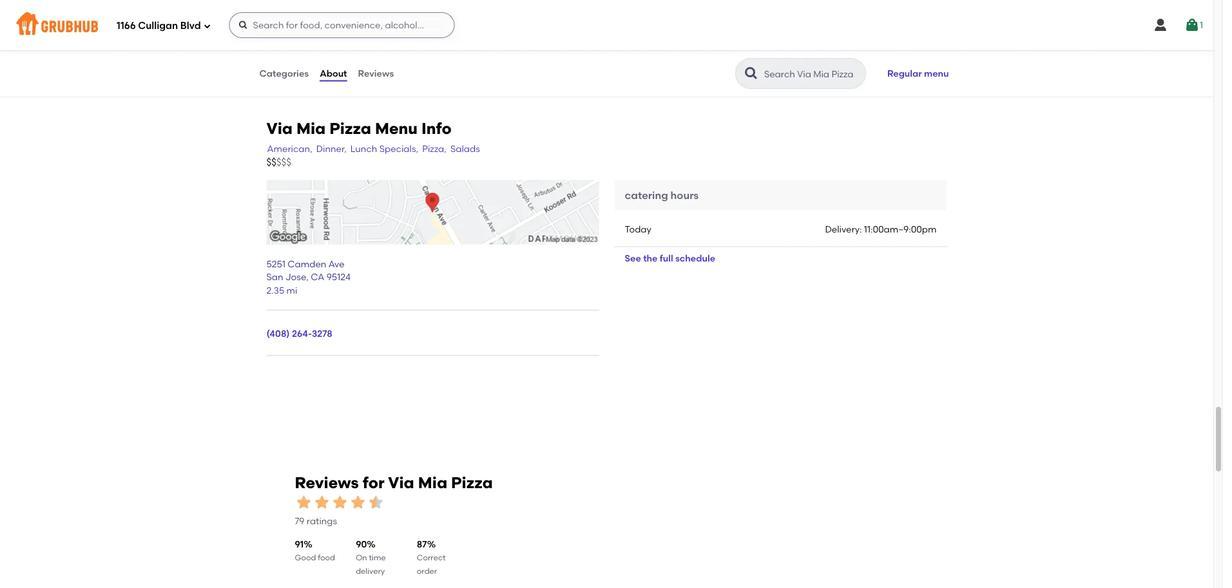 Task type: vqa. For each thing, say whether or not it's contained in the screenshot.
the rightmost 'Mexican'
no



Task type: locate. For each thing, give the bounding box(es) containing it.
san
[[266, 272, 283, 283]]

reviews
[[358, 68, 394, 79], [295, 474, 359, 493]]

(408)
[[266, 328, 290, 339]]

87 correct order
[[417, 539, 446, 576]]

regular
[[887, 68, 922, 79]]

2 horizontal spatial svg image
[[1184, 17, 1200, 33]]

mia
[[296, 119, 326, 138], [418, 474, 447, 493]]

1 button
[[1184, 14, 1203, 37]]

1 vertical spatial pizza
[[451, 474, 493, 493]]

pizza
[[329, 119, 371, 138], [451, 474, 493, 493]]

95124
[[327, 272, 351, 283]]

1 vertical spatial reviews
[[295, 474, 359, 493]]

3278
[[312, 328, 332, 339]]

mia up dinner, in the left top of the page
[[296, 119, 326, 138]]

reviews up ratings
[[295, 474, 359, 493]]

catering
[[625, 189, 668, 202]]

on
[[356, 554, 367, 563]]

90 on time delivery
[[356, 539, 386, 576]]

0 horizontal spatial via
[[266, 119, 293, 138]]

see the full schedule button
[[614, 247, 726, 271]]

regular menu button
[[881, 59, 955, 88]]

pizza, button
[[422, 142, 447, 156]]

via up american,
[[266, 119, 293, 138]]

0 horizontal spatial svg image
[[203, 22, 211, 30]]

salads
[[450, 143, 480, 154]]

90
[[356, 539, 367, 550]]

ave
[[328, 259, 345, 270]]

1 vertical spatial mia
[[418, 474, 447, 493]]

the
[[643, 253, 658, 264]]

american,
[[267, 143, 312, 154]]

main navigation navigation
[[0, 0, 1213, 50]]

delivery:
[[825, 224, 862, 235]]

via right for
[[388, 474, 414, 493]]

,
[[306, 272, 309, 283]]

about button
[[319, 50, 348, 97]]

culligan
[[138, 20, 178, 32]]

good
[[295, 554, 316, 563]]

2.35
[[266, 285, 284, 296]]

87
[[417, 539, 427, 550]]

1166
[[117, 20, 136, 32]]

79 ratings
[[295, 516, 337, 527]]

1 horizontal spatial via
[[388, 474, 414, 493]]

Search for food, convenience, alcohol... search field
[[229, 12, 455, 38]]

serves 5
[[390, 12, 421, 21]]

time
[[369, 554, 386, 563]]

1166 culligan blvd
[[117, 20, 201, 32]]

regular menu
[[887, 68, 949, 79]]

salads button
[[450, 142, 481, 156]]

5251 camden ave san jose , ca 95124 2.35 mi
[[266, 259, 351, 296]]

menu
[[375, 119, 418, 138]]

about
[[320, 68, 347, 79]]

full
[[660, 253, 673, 264]]

svg image
[[1184, 17, 1200, 33], [238, 20, 248, 30], [203, 22, 211, 30]]

reviews inside "button"
[[358, 68, 394, 79]]

mi
[[287, 285, 297, 296]]

schedule
[[675, 253, 715, 264]]

american, button
[[266, 142, 313, 156]]

serves 5 button
[[382, 0, 661, 30]]

ratings
[[307, 516, 337, 527]]

mia right for
[[418, 474, 447, 493]]

11:00am–9:00pm
[[864, 224, 937, 235]]

0 vertical spatial mia
[[296, 119, 326, 138]]

1
[[1200, 20, 1203, 31]]

1 vertical spatial via
[[388, 474, 414, 493]]

264-
[[292, 328, 312, 339]]

menu
[[924, 68, 949, 79]]

dinner,
[[316, 143, 347, 154]]

correct
[[417, 554, 446, 563]]

see
[[625, 253, 641, 264]]

1 horizontal spatial pizza
[[451, 474, 493, 493]]

0 vertical spatial reviews
[[358, 68, 394, 79]]

reviews right about
[[358, 68, 394, 79]]

1 horizontal spatial mia
[[418, 474, 447, 493]]

search icon image
[[744, 66, 759, 81]]

$$
[[266, 157, 276, 169]]

via
[[266, 119, 293, 138], [388, 474, 414, 493]]

0 vertical spatial pizza
[[329, 119, 371, 138]]

for
[[363, 474, 385, 493]]

reviews for reviews
[[358, 68, 394, 79]]

0 vertical spatial via
[[266, 119, 293, 138]]

1 horizontal spatial svg image
[[238, 20, 248, 30]]

(408) 264-3278 button
[[266, 327, 332, 340]]

star icon image
[[295, 494, 313, 512], [313, 494, 331, 512], [331, 494, 349, 512], [349, 494, 367, 512], [367, 494, 385, 512], [367, 494, 385, 512]]



Task type: describe. For each thing, give the bounding box(es) containing it.
Search Via Mia Pizza search field
[[763, 68, 862, 80]]

info
[[421, 119, 452, 138]]

79
[[295, 516, 304, 527]]

svg image
[[1153, 17, 1168, 33]]

svg image inside 1 button
[[1184, 17, 1200, 33]]

ca
[[311, 272, 324, 283]]

categories
[[259, 68, 309, 79]]

via mia pizza menu info
[[266, 119, 452, 138]]

delivery: 11:00am–9:00pm
[[825, 224, 937, 235]]

reviews button
[[357, 50, 395, 97]]

delivery
[[356, 567, 385, 576]]

today
[[625, 224, 651, 235]]

camden
[[288, 259, 326, 270]]

$$$$$
[[266, 157, 291, 169]]

serves
[[390, 12, 415, 21]]

hours
[[671, 189, 699, 202]]

american, dinner, lunch specials, pizza, salads
[[267, 143, 480, 154]]

5251
[[266, 259, 285, 270]]

0 horizontal spatial mia
[[296, 119, 326, 138]]

5
[[416, 12, 421, 21]]

catering hours
[[625, 189, 699, 202]]

dinner, button
[[316, 142, 347, 156]]

pizza,
[[422, 143, 447, 154]]

lunch
[[350, 143, 377, 154]]

order
[[417, 567, 437, 576]]

jose
[[285, 272, 306, 283]]

91 good food
[[295, 539, 335, 563]]

reviews for via mia pizza
[[295, 474, 493, 493]]

91
[[295, 539, 304, 550]]

see the full schedule
[[625, 253, 715, 264]]

specials,
[[379, 143, 418, 154]]

blvd
[[180, 20, 201, 32]]

lunch specials, button
[[350, 142, 419, 156]]

reviews for reviews for via mia pizza
[[295, 474, 359, 493]]

(408) 264-3278
[[266, 328, 332, 339]]

0 horizontal spatial pizza
[[329, 119, 371, 138]]

food
[[318, 554, 335, 563]]

categories button
[[259, 50, 309, 97]]



